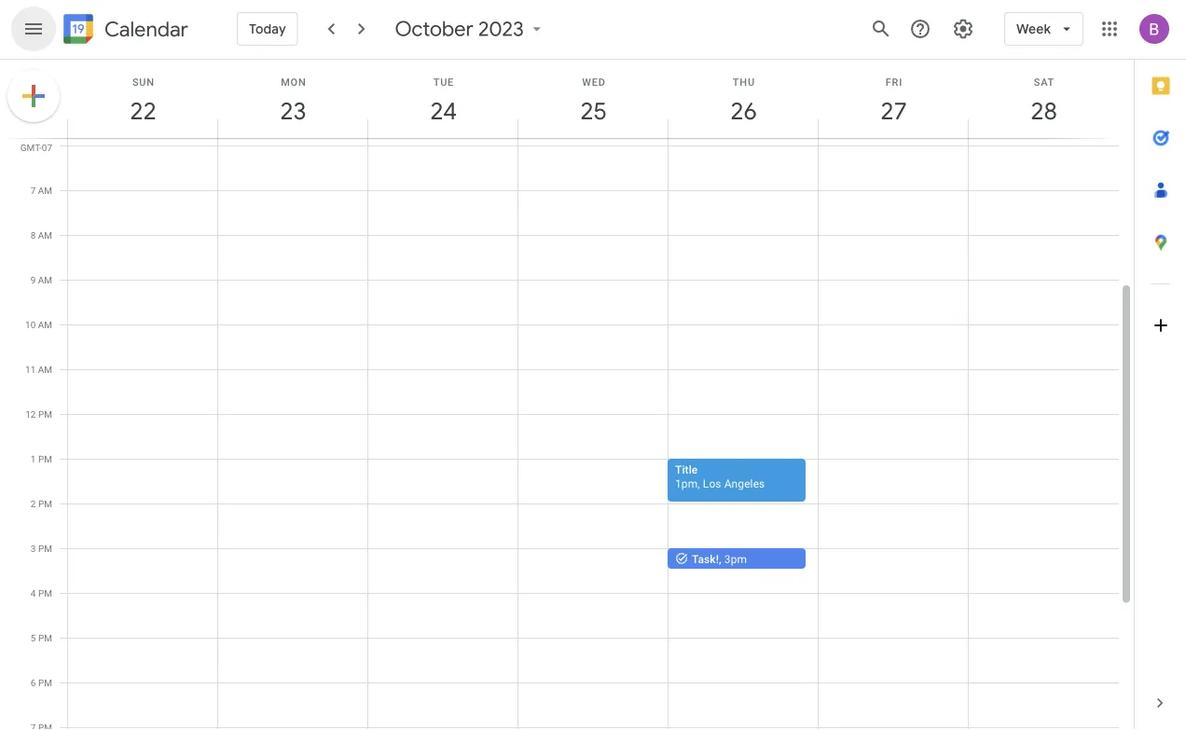 Task type: describe. For each thing, give the bounding box(es) containing it.
24 link
[[422, 90, 465, 132]]

2 pm
[[31, 498, 52, 509]]

26
[[729, 96, 756, 126]]

7
[[30, 185, 36, 196]]

10 am
[[25, 319, 52, 330]]

23 link
[[272, 90, 315, 132]]

pm for 5 pm
[[38, 632, 52, 644]]

1
[[31, 453, 36, 465]]

pm for 3 pm
[[38, 543, 52, 554]]

28 column header
[[968, 60, 1119, 138]]

8 am
[[30, 229, 52, 241]]

thu
[[733, 76, 756, 88]]

1pm
[[675, 477, 698, 490]]

am for 9 am
[[38, 274, 52, 285]]

12
[[25, 409, 36, 420]]

am for 10 am
[[38, 319, 52, 330]]

9
[[30, 274, 36, 285]]

25 column header
[[518, 60, 669, 138]]

2
[[31, 498, 36, 509]]

fri 27
[[880, 76, 906, 126]]

6 for 6 am
[[30, 140, 36, 151]]

pm for 12 pm
[[38, 409, 52, 420]]

3
[[31, 543, 36, 554]]

wed
[[582, 76, 606, 88]]

grid containing 22
[[0, 60, 1134, 730]]

26 column header
[[668, 60, 819, 138]]

am for 11 am
[[38, 364, 52, 375]]

25 link
[[572, 90, 615, 132]]

today button
[[237, 7, 298, 51]]

wed 25
[[579, 76, 606, 126]]

6 pm
[[31, 677, 52, 688]]

22
[[129, 96, 155, 126]]

gmt-07
[[20, 142, 52, 153]]

title 1pm , los angeles
[[675, 463, 765, 490]]

27 column header
[[818, 60, 969, 138]]

10
[[25, 319, 36, 330]]

5 pm
[[31, 632, 52, 644]]

11 am
[[25, 364, 52, 375]]

am for 6 am
[[38, 140, 52, 151]]

week button
[[1005, 7, 1084, 51]]

task!
[[692, 553, 719, 566]]

pm for 2 pm
[[38, 498, 52, 509]]

25
[[579, 96, 606, 126]]

settings menu image
[[953, 18, 975, 40]]

mon 23
[[279, 76, 307, 126]]

tue
[[433, 76, 454, 88]]

07
[[42, 142, 52, 153]]

11
[[25, 364, 36, 375]]

calendar element
[[60, 10, 188, 51]]

title
[[675, 463, 698, 476]]

24
[[429, 96, 456, 126]]



Task type: locate. For each thing, give the bounding box(es) containing it.
4 pm from the top
[[38, 543, 52, 554]]

pm
[[38, 409, 52, 420], [38, 453, 52, 465], [38, 498, 52, 509], [38, 543, 52, 554], [38, 588, 52, 599], [38, 632, 52, 644], [38, 677, 52, 688]]

am
[[38, 140, 52, 151], [38, 185, 52, 196], [38, 229, 52, 241], [38, 274, 52, 285], [38, 319, 52, 330], [38, 364, 52, 375]]

7 pm from the top
[[38, 677, 52, 688]]

task! , 3pm
[[692, 553, 747, 566]]

am right 8
[[38, 229, 52, 241]]

tab list
[[1135, 60, 1187, 677]]

am right 9
[[38, 274, 52, 285]]

0 vertical spatial 6
[[30, 140, 36, 151]]

pm for 4 pm
[[38, 588, 52, 599]]

am right 11
[[38, 364, 52, 375]]

23 column header
[[217, 60, 368, 138]]

sun
[[132, 76, 155, 88]]

22 link
[[122, 90, 165, 132]]

grid
[[0, 60, 1134, 730]]

sun 22
[[129, 76, 155, 126]]

1 vertical spatial 6
[[31, 677, 36, 688]]

pm right 3
[[38, 543, 52, 554]]

support image
[[910, 18, 932, 40]]

1 vertical spatial ,
[[719, 553, 722, 566]]

week
[[1017, 21, 1051, 37]]

24 column header
[[368, 60, 519, 138]]

7 am
[[30, 185, 52, 196]]

october 2023 button
[[388, 16, 554, 42]]

sat
[[1034, 76, 1055, 88]]

1 pm from the top
[[38, 409, 52, 420]]

3 am from the top
[[38, 229, 52, 241]]

am right 10
[[38, 319, 52, 330]]

27
[[880, 96, 906, 126]]

main drawer image
[[22, 18, 45, 40]]

thu 26
[[729, 76, 756, 126]]

6 left 07
[[30, 140, 36, 151]]

6 pm from the top
[[38, 632, 52, 644]]

28
[[1030, 96, 1056, 126]]

2 6 from the top
[[31, 677, 36, 688]]

pm right 12
[[38, 409, 52, 420]]

pm down 5 pm
[[38, 677, 52, 688]]

pm for 6 pm
[[38, 677, 52, 688]]

, left los
[[698, 477, 700, 490]]

pm right 5 at bottom
[[38, 632, 52, 644]]

0 vertical spatial ,
[[698, 477, 700, 490]]

gmt-
[[20, 142, 42, 153]]

28 link
[[1023, 90, 1066, 132]]

1 horizontal spatial ,
[[719, 553, 722, 566]]

am up 7 am
[[38, 140, 52, 151]]

october 2023
[[395, 16, 524, 42]]

3 pm from the top
[[38, 498, 52, 509]]

tue 24
[[429, 76, 456, 126]]

pm right '1'
[[38, 453, 52, 465]]

1 6 from the top
[[30, 140, 36, 151]]

5
[[31, 632, 36, 644]]

1 am from the top
[[38, 140, 52, 151]]

am for 8 am
[[38, 229, 52, 241]]

22 column header
[[67, 60, 218, 138]]

october
[[395, 16, 474, 42]]

mon
[[281, 76, 307, 88]]

4
[[31, 588, 36, 599]]

angeles
[[725, 477, 765, 490]]

pm right '2'
[[38, 498, 52, 509]]

3 pm
[[31, 543, 52, 554]]

2023
[[479, 16, 524, 42]]

6 am from the top
[[38, 364, 52, 375]]

9 am
[[30, 274, 52, 285]]

5 am from the top
[[38, 319, 52, 330]]

2 am from the top
[[38, 185, 52, 196]]

3pm
[[725, 553, 747, 566]]

sat 28
[[1030, 76, 1056, 126]]

am for 7 am
[[38, 185, 52, 196]]

8
[[30, 229, 36, 241]]

calendar
[[104, 16, 188, 42]]

23
[[279, 96, 306, 126]]

27 link
[[873, 90, 916, 132]]

pm for 1 pm
[[38, 453, 52, 465]]

calendar heading
[[101, 16, 188, 42]]

4 pm
[[31, 588, 52, 599]]

26 link
[[723, 90, 765, 132]]

0 horizontal spatial ,
[[698, 477, 700, 490]]

los
[[703, 477, 722, 490]]

am right 7
[[38, 185, 52, 196]]

6 for 6 pm
[[31, 677, 36, 688]]

2 pm from the top
[[38, 453, 52, 465]]

4 am from the top
[[38, 274, 52, 285]]

today
[[249, 21, 286, 37]]

fri
[[886, 76, 903, 88]]

6 down 5 at bottom
[[31, 677, 36, 688]]

5 pm from the top
[[38, 588, 52, 599]]

, inside title 1pm , los angeles
[[698, 477, 700, 490]]

12 pm
[[25, 409, 52, 420]]

6
[[30, 140, 36, 151], [31, 677, 36, 688]]

, left 3pm at bottom
[[719, 553, 722, 566]]

,
[[698, 477, 700, 490], [719, 553, 722, 566]]

pm right 4
[[38, 588, 52, 599]]

6 am
[[30, 140, 52, 151]]

1 pm
[[31, 453, 52, 465]]



Task type: vqa. For each thing, say whether or not it's contained in the screenshot.
28
yes



